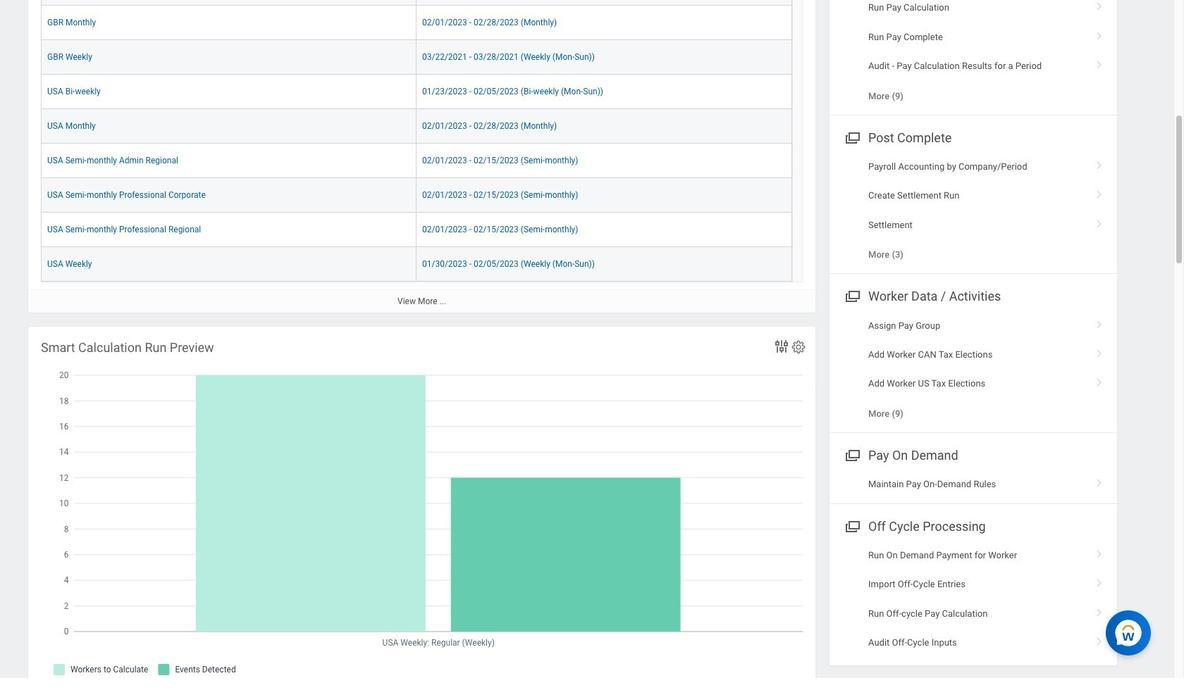 Task type: vqa. For each thing, say whether or not it's contained in the screenshot.
Navigation pane region
no



Task type: locate. For each thing, give the bounding box(es) containing it.
6 chevron right image from the top
[[1090, 545, 1109, 559]]

1 row from the top
[[41, 0, 792, 6]]

3 menu group image from the top
[[842, 516, 861, 535]]

7 row from the top
[[41, 178, 792, 213]]

0 vertical spatial menu group image
[[842, 128, 861, 147]]

6 row from the top
[[41, 144, 792, 178]]

1 chevron right image from the top
[[1090, 0, 1109, 12]]

2 vertical spatial menu group image
[[842, 516, 861, 535]]

3 list from the top
[[830, 311, 1117, 429]]

smart calculation run preview element
[[28, 327, 816, 679]]

chevron right image
[[1090, 27, 1109, 41], [1090, 56, 1109, 70], [1090, 215, 1109, 229], [1090, 316, 1109, 330], [1090, 374, 1109, 388], [1090, 575, 1109, 589]]

4 chevron right image from the top
[[1090, 345, 1109, 359]]

4 chevron right image from the top
[[1090, 316, 1109, 330]]

chevron right image
[[1090, 0, 1109, 12], [1090, 156, 1109, 171], [1090, 186, 1109, 200], [1090, 345, 1109, 359], [1090, 475, 1109, 489], [1090, 545, 1109, 559], [1090, 604, 1109, 618], [1090, 633, 1109, 647]]

8 chevron right image from the top
[[1090, 633, 1109, 647]]

list
[[830, 0, 1117, 111], [830, 152, 1117, 270], [830, 311, 1117, 429], [830, 541, 1117, 658]]

5 chevron right image from the top
[[1090, 475, 1109, 489]]

5 row from the top
[[41, 109, 792, 144]]

1 menu group image from the top
[[842, 128, 861, 147]]

8 row from the top
[[41, 213, 792, 247]]

menu group image
[[842, 128, 861, 147], [842, 446, 861, 465], [842, 516, 861, 535]]

2 cell from the left
[[417, 0, 792, 6]]

3 row from the top
[[41, 40, 792, 75]]

1 vertical spatial menu group image
[[842, 446, 861, 465]]

cell
[[41, 0, 417, 6], [417, 0, 792, 6]]

row
[[41, 0, 792, 6], [41, 6, 792, 40], [41, 40, 792, 75], [41, 75, 792, 109], [41, 109, 792, 144], [41, 144, 792, 178], [41, 178, 792, 213], [41, 213, 792, 247], [41, 247, 792, 282]]

menu group image for 2nd list from the top
[[842, 128, 861, 147]]

menu group image
[[842, 287, 861, 306]]

2 row from the top
[[41, 6, 792, 40]]

2 list from the top
[[830, 152, 1117, 270]]

6 chevron right image from the top
[[1090, 575, 1109, 589]]



Task type: describe. For each thing, give the bounding box(es) containing it.
3 chevron right image from the top
[[1090, 186, 1109, 200]]

3 chevron right image from the top
[[1090, 215, 1109, 229]]

7 chevron right image from the top
[[1090, 604, 1109, 618]]

2 chevron right image from the top
[[1090, 56, 1109, 70]]

1 cell from the left
[[41, 0, 417, 6]]

4 row from the top
[[41, 75, 792, 109]]

9 row from the top
[[41, 247, 792, 282]]

1 list from the top
[[830, 0, 1117, 111]]

5 chevron right image from the top
[[1090, 374, 1109, 388]]

configure and view chart data image
[[773, 338, 790, 355]]

1 chevron right image from the top
[[1090, 27, 1109, 41]]

configure smart calculation run preview image
[[791, 340, 806, 355]]

2 chevron right image from the top
[[1090, 156, 1109, 171]]

2 menu group image from the top
[[842, 446, 861, 465]]

4 list from the top
[[830, 541, 1117, 658]]

menu group image for fourth list
[[842, 516, 861, 535]]

regular payroll processing element
[[28, 0, 816, 313]]



